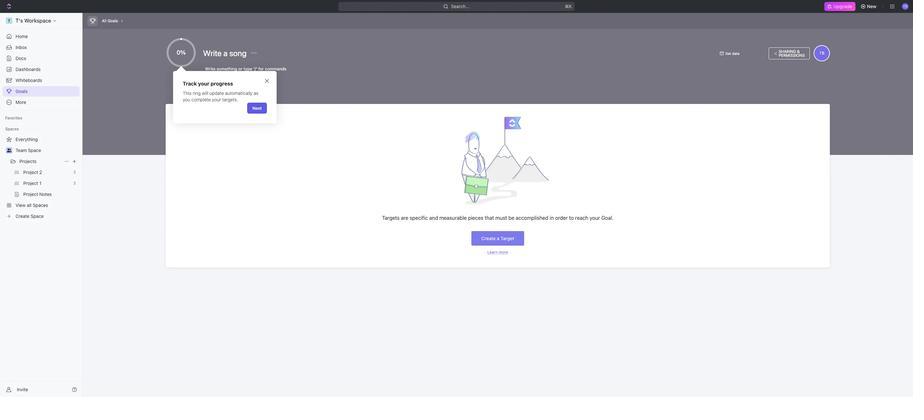 Task type: locate. For each thing, give the bounding box(es) containing it.
t's
[[16, 18, 23, 24]]

in
[[550, 215, 554, 221]]

goals
[[16, 89, 28, 94]]

1 3 from the top
[[73, 170, 76, 175]]

view all spaces link
[[3, 201, 78, 211]]

3 right "project 2" 'link'
[[73, 170, 76, 175]]

space for create space
[[31, 214, 44, 219]]

your down the update
[[212, 97, 221, 102]]

1 horizontal spatial your
[[212, 97, 221, 102]]

tb button
[[900, 1, 910, 12], [814, 45, 830, 61]]

be
[[508, 215, 514, 221]]

permissions
[[779, 53, 805, 58]]

1 vertical spatial your
[[212, 97, 221, 102]]

specific
[[410, 215, 428, 221]]

space down the view all spaces link
[[31, 214, 44, 219]]

project left '1'
[[23, 181, 38, 186]]

0 horizontal spatial your
[[198, 81, 209, 87]]

0 horizontal spatial tb
[[819, 51, 824, 56]]

2 project from the top
[[23, 181, 38, 186]]

1 vertical spatial 3
[[73, 181, 76, 186]]

learn
[[487, 251, 498, 255]]

2 vertical spatial project
[[23, 192, 38, 197]]

0 vertical spatial space
[[28, 148, 41, 153]]

your
[[198, 81, 209, 87], [212, 97, 221, 102], [590, 215, 600, 221]]

1 horizontal spatial spaces
[[33, 203, 48, 208]]

0 vertical spatial your
[[198, 81, 209, 87]]

new button
[[858, 1, 880, 12]]

1 vertical spatial project
[[23, 181, 38, 186]]

this ring will update automatically as you complete your targets.
[[183, 91, 260, 102]]

space
[[28, 148, 41, 153], [31, 214, 44, 219]]

&
[[797, 49, 800, 54]]

home
[[16, 34, 28, 39]]

× dialog
[[173, 71, 277, 124]]

workspace
[[24, 18, 51, 24]]

spaces
[[5, 127, 19, 132], [33, 203, 48, 208]]

search...
[[451, 4, 470, 9]]

targets are specific and measurable pieces that must be accomplished in order to reach your goal.
[[382, 215, 613, 221]]

0 vertical spatial project
[[23, 170, 38, 175]]

spaces down favorites button
[[5, 127, 19, 132]]

project for project notes
[[23, 192, 38, 197]]

pieces
[[468, 215, 483, 221]]

your up will
[[198, 81, 209, 87]]

1 project from the top
[[23, 170, 38, 175]]

project notes
[[23, 192, 52, 197]]

sidebar navigation
[[0, 13, 84, 398]]

3 project from the top
[[23, 192, 38, 197]]

team space
[[16, 148, 41, 153]]

inbox
[[16, 45, 27, 50]]

1 vertical spatial tb
[[819, 51, 824, 56]]

0 vertical spatial tb
[[903, 4, 907, 8]]

0 vertical spatial 3
[[73, 170, 76, 175]]

track
[[183, 81, 197, 87]]

tree inside sidebar navigation
[[3, 135, 80, 222]]

space down everything link
[[28, 148, 41, 153]]

sharing
[[779, 49, 796, 54]]

learn more link
[[487, 251, 508, 255]]

1 vertical spatial tb button
[[814, 45, 830, 61]]

0 horizontal spatial tb button
[[814, 45, 830, 61]]

tree containing everything
[[3, 135, 80, 222]]

write a song
[[203, 49, 248, 58]]

2
[[39, 170, 42, 175]]

3 up project notes link
[[73, 181, 76, 186]]

spaces up create space link
[[33, 203, 48, 208]]

2 horizontal spatial your
[[590, 215, 600, 221]]

dashboards link
[[3, 64, 80, 75]]

3
[[73, 170, 76, 175], [73, 181, 76, 186]]

⌘k
[[565, 4, 572, 9]]

set
[[725, 51, 731, 55]]

all goals
[[102, 18, 118, 23]]

3 for 2
[[73, 170, 76, 175]]

upgrade link
[[825, 2, 855, 11]]

1 vertical spatial spaces
[[33, 203, 48, 208]]

inbox link
[[3, 42, 80, 53]]

new
[[867, 4, 877, 9]]

whiteboards
[[16, 78, 42, 83]]

2 3 from the top
[[73, 181, 76, 186]]

project inside 'link'
[[23, 170, 38, 175]]

more
[[499, 251, 508, 255]]

you
[[183, 97, 190, 102]]

favorites button
[[3, 115, 25, 122]]

home link
[[3, 31, 80, 42]]

t's workspace
[[16, 18, 51, 24]]

next button
[[247, 103, 267, 114]]

space for team space
[[28, 148, 41, 153]]

reach
[[575, 215, 588, 221]]

project up view all spaces in the bottom left of the page
[[23, 192, 38, 197]]

must
[[495, 215, 507, 221]]

dashboards
[[16, 67, 41, 72]]

2 vertical spatial your
[[590, 215, 600, 221]]

are
[[401, 215, 408, 221]]

project 1
[[23, 181, 41, 186]]

your left goal.
[[590, 215, 600, 221]]

create
[[16, 214, 29, 219]]

update
[[209, 91, 224, 96]]

all goals link
[[100, 17, 120, 25]]

create space link
[[3, 212, 78, 222]]

targets.
[[222, 97, 238, 102]]

0 horizontal spatial spaces
[[5, 127, 19, 132]]

1 vertical spatial space
[[31, 214, 44, 219]]

more
[[16, 100, 26, 105]]

tree
[[3, 135, 80, 222]]

project
[[23, 170, 38, 175], [23, 181, 38, 186], [23, 192, 38, 197]]

1 horizontal spatial tb button
[[900, 1, 910, 12]]

that
[[485, 215, 494, 221]]

targets
[[382, 215, 400, 221]]

project left the 2
[[23, 170, 38, 175]]



Task type: vqa. For each thing, say whether or not it's contained in the screenshot.
the rightmost TO DO
no



Task type: describe. For each thing, give the bounding box(es) containing it.
to
[[569, 215, 574, 221]]

project 2 link
[[23, 168, 71, 178]]

project for project 2
[[23, 170, 38, 175]]

docs link
[[3, 53, 80, 64]]

0 vertical spatial tb button
[[900, 1, 910, 12]]

sharing & permissions
[[779, 49, 805, 58]]

a
[[223, 49, 228, 58]]

docs
[[16, 56, 26, 61]]

invite
[[17, 387, 28, 393]]

and
[[429, 215, 438, 221]]

×
[[264, 76, 270, 85]]

team space link
[[16, 146, 78, 156]]

ring
[[193, 91, 201, 96]]

write
[[203, 49, 222, 58]]

notes
[[39, 192, 52, 197]]

goals link
[[3, 86, 80, 97]]

create space
[[16, 214, 44, 219]]

this
[[183, 91, 192, 96]]

projects link
[[19, 157, 61, 167]]

project 1 link
[[23, 179, 71, 189]]

t
[[8, 18, 10, 23]]

project for project 1
[[23, 181, 38, 186]]

project notes link
[[23, 190, 78, 200]]

favorites
[[5, 116, 22, 121]]

track your progress
[[183, 81, 233, 87]]

set date
[[725, 51, 740, 55]]

0 vertical spatial spaces
[[5, 127, 19, 132]]

projects
[[19, 159, 36, 164]]

upgrade
[[834, 4, 852, 9]]

view
[[16, 203, 26, 208]]

next
[[252, 106, 262, 111]]

t's workspace, , element
[[6, 17, 12, 24]]

accomplished
[[516, 215, 548, 221]]

spaces inside tree
[[33, 203, 48, 208]]

learn more
[[487, 251, 508, 255]]

goal.
[[601, 215, 613, 221]]

all
[[27, 203, 31, 208]]

will
[[202, 91, 208, 96]]

everything
[[16, 137, 38, 142]]

as
[[254, 91, 258, 96]]

date
[[732, 51, 740, 55]]

3 for 1
[[73, 181, 76, 186]]

your inside this ring will update automatically as you complete your targets.
[[212, 97, 221, 102]]

1
[[39, 181, 41, 186]]

measurable
[[439, 215, 467, 221]]

more button
[[3, 97, 80, 108]]

project 2
[[23, 170, 42, 175]]

song
[[229, 49, 247, 58]]

team
[[16, 148, 27, 153]]

× button
[[264, 76, 270, 85]]

create a target
[[481, 236, 514, 242]]

user group image
[[7, 149, 11, 153]]

set date button
[[716, 49, 765, 57]]

1 horizontal spatial tb
[[903, 4, 907, 8]]

whiteboards link
[[3, 75, 80, 86]]

order
[[555, 215, 568, 221]]

progress
[[211, 81, 233, 87]]

view all spaces
[[16, 203, 48, 208]]

everything link
[[3, 135, 78, 145]]

complete
[[191, 97, 211, 102]]

automatically
[[225, 91, 253, 96]]



